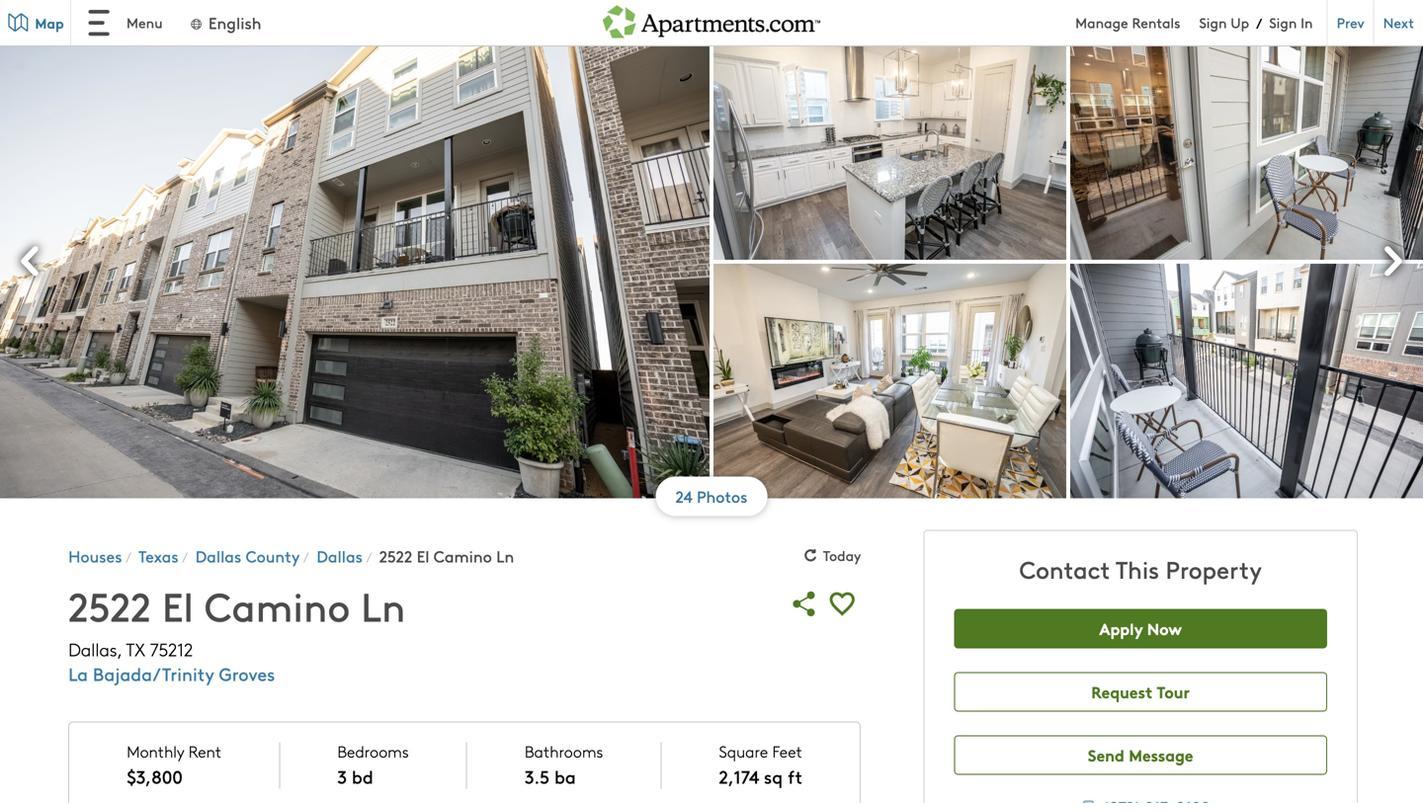 Task type: describe. For each thing, give the bounding box(es) containing it.
in
[[1301, 13, 1313, 32]]

sq
[[764, 764, 783, 789]]

tx
[[126, 637, 145, 662]]

today
[[823, 546, 861, 565]]

3.5
[[525, 764, 550, 789]]

24 photos button
[[661, 485, 762, 507]]

la
[[68, 662, 88, 686]]

prev link
[[1327, 0, 1373, 46]]

24 photos
[[676, 485, 747, 507]]

apartments.com logo image
[[603, 0, 820, 38]]

message
[[1129, 744, 1193, 766]]

english
[[208, 11, 261, 34]]

map
[[35, 13, 64, 33]]

bedrooms 3 bd
[[337, 741, 409, 789]]

apply now
[[1099, 617, 1182, 640]]

send
[[1088, 744, 1124, 766]]

monthly rent $3,800
[[127, 741, 222, 789]]

/
[[1256, 13, 1262, 32]]

dallas for dallas 'link'
[[317, 545, 363, 567]]

next
[[1383, 13, 1414, 32]]

bedrooms
[[337, 741, 409, 762]]

manage
[[1075, 13, 1128, 32]]

24
[[676, 485, 692, 507]]

english link
[[188, 11, 261, 34]]

menu
[[126, 13, 163, 32]]

prev
[[1337, 13, 1364, 32]]

$3,800
[[127, 764, 183, 789]]

2522 el camino ln dallas , tx 75212 la bajada/trinity groves
[[68, 578, 406, 686]]

75212
[[150, 637, 193, 662]]

ln for 2522 el camino ln dallas , tx 75212 la bajada/trinity groves
[[361, 578, 406, 633]]

bathrooms
[[525, 741, 603, 762]]

3
[[337, 764, 347, 789]]

dallas county
[[195, 545, 300, 567]]

dallas county link
[[195, 545, 300, 567]]

county
[[246, 545, 300, 567]]

send message button
[[954, 736, 1327, 775]]

2522 for 2522 el camino ln
[[379, 545, 412, 567]]

tour
[[1157, 680, 1190, 703]]

rentals
[[1132, 13, 1180, 32]]

square
[[719, 741, 768, 762]]

texas link
[[138, 545, 178, 567]]

property
[[1166, 553, 1262, 586]]

dallas for dallas county
[[195, 545, 241, 567]]

feet
[[772, 741, 802, 762]]

2522 el camino ln
[[379, 545, 514, 567]]



Task type: vqa. For each thing, say whether or not it's contained in the screenshot.
top 4
no



Task type: locate. For each thing, give the bounding box(es) containing it.
request
[[1091, 680, 1153, 703]]

sign in link
[[1269, 13, 1313, 32]]

1 horizontal spatial sign
[[1269, 13, 1297, 32]]

2522 for 2522 el camino ln dallas , tx 75212 la bajada/trinity groves
[[68, 578, 151, 633]]

el for 2522 el camino ln dallas , tx 75212 la bajada/trinity groves
[[162, 578, 194, 633]]

0 horizontal spatial 2522
[[68, 578, 151, 633]]

0 horizontal spatial ln
[[361, 578, 406, 633]]

manage rentals sign up / sign in
[[1075, 13, 1313, 32]]

request tour button
[[954, 672, 1327, 712]]

el inside 2522 el camino ln dallas , tx 75212 la bajada/trinity groves
[[162, 578, 194, 633]]

bd
[[352, 764, 373, 789]]

share listing image
[[786, 586, 823, 623]]

ba
[[554, 764, 576, 789]]

now
[[1147, 617, 1182, 640]]

map link
[[0, 0, 71, 45]]

dallas link
[[317, 545, 363, 567]]

0 horizontal spatial el
[[162, 578, 194, 633]]

1 horizontal spatial dallas
[[195, 545, 241, 567]]

bathrooms 3.5 ba
[[525, 741, 603, 789]]

ln
[[496, 545, 514, 567], [361, 578, 406, 633]]

menu button
[[71, 0, 178, 45]]

0 vertical spatial ln
[[496, 545, 514, 567]]

2 horizontal spatial dallas
[[317, 545, 363, 567]]

photos
[[697, 485, 747, 507]]

bajada/trinity
[[93, 662, 214, 686]]

send message
[[1088, 744, 1193, 766]]

contact this property
[[1019, 553, 1262, 586]]

el right dallas 'link'
[[417, 545, 429, 567]]

1 vertical spatial el
[[162, 578, 194, 633]]

dallas right county
[[317, 545, 363, 567]]

1 horizontal spatial 2522
[[379, 545, 412, 567]]

next link
[[1373, 0, 1423, 46]]

el up 75212
[[162, 578, 194, 633]]

groves
[[219, 662, 275, 686]]

dallas left county
[[195, 545, 241, 567]]

previous image
[[8, 238, 55, 285]]

2,174
[[719, 764, 759, 789]]

up
[[1231, 13, 1249, 32]]

0 horizontal spatial dallas
[[68, 637, 117, 662]]

this
[[1116, 553, 1159, 586]]

1 horizontal spatial ln
[[496, 545, 514, 567]]

1 sign from the left
[[1199, 13, 1227, 32]]

camino for 2522 el camino ln
[[434, 545, 492, 567]]

monthly
[[127, 741, 184, 762]]

0 vertical spatial 2522
[[379, 545, 412, 567]]

sign up link
[[1199, 13, 1249, 32]]

1 vertical spatial ln
[[361, 578, 406, 633]]

1 vertical spatial camino
[[204, 578, 350, 633]]

ln inside 2522 el camino ln dallas , tx 75212 la bajada/trinity groves
[[361, 578, 406, 633]]

0 horizontal spatial camino
[[204, 578, 350, 633]]

manage rentals link
[[1075, 13, 1199, 32]]

square feet 2,174 sq ft
[[719, 741, 803, 789]]

dallas inside 2522 el camino ln dallas , tx 75212 la bajada/trinity groves
[[68, 637, 117, 662]]

,
[[117, 637, 122, 662]]

el for 2522 el camino ln
[[417, 545, 429, 567]]

1 horizontal spatial el
[[417, 545, 429, 567]]

texas
[[138, 545, 178, 567]]

camino
[[434, 545, 492, 567], [204, 578, 350, 633]]

sign left in
[[1269, 13, 1297, 32]]

dallas left tx
[[68, 637, 117, 662]]

houses link
[[68, 545, 122, 567]]

1 vertical spatial 2522
[[68, 578, 151, 633]]

2522
[[379, 545, 412, 567], [68, 578, 151, 633]]

el
[[417, 545, 429, 567], [162, 578, 194, 633]]

rent
[[188, 741, 222, 762]]

2522 right dallas 'link'
[[379, 545, 412, 567]]

1 horizontal spatial camino
[[434, 545, 492, 567]]

ft
[[788, 764, 803, 789]]

camino for 2522 el camino ln dallas , tx 75212 la bajada/trinity groves
[[204, 578, 350, 633]]

la bajada/trinity groves link
[[68, 662, 275, 686]]

apply
[[1099, 617, 1143, 640]]

0 vertical spatial camino
[[434, 545, 492, 567]]

contact
[[1019, 553, 1110, 586]]

request tour
[[1091, 680, 1190, 703]]

apply now button
[[954, 609, 1327, 649]]

next image
[[1368, 238, 1415, 285]]

houses
[[68, 545, 122, 567]]

2522 up ,
[[68, 578, 151, 633]]

dallas
[[195, 545, 241, 567], [317, 545, 363, 567], [68, 637, 117, 662]]

sign
[[1199, 13, 1227, 32], [1269, 13, 1297, 32]]

2522 inside 2522 el camino ln dallas , tx 75212 la bajada/trinity groves
[[68, 578, 151, 633]]

0 horizontal spatial sign
[[1199, 13, 1227, 32]]

sign left up
[[1199, 13, 1227, 32]]

camino inside 2522 el camino ln dallas , tx 75212 la bajada/trinity groves
[[204, 578, 350, 633]]

ln for 2522 el camino ln
[[496, 545, 514, 567]]

2 sign from the left
[[1269, 13, 1297, 32]]

0 vertical spatial el
[[417, 545, 429, 567]]



